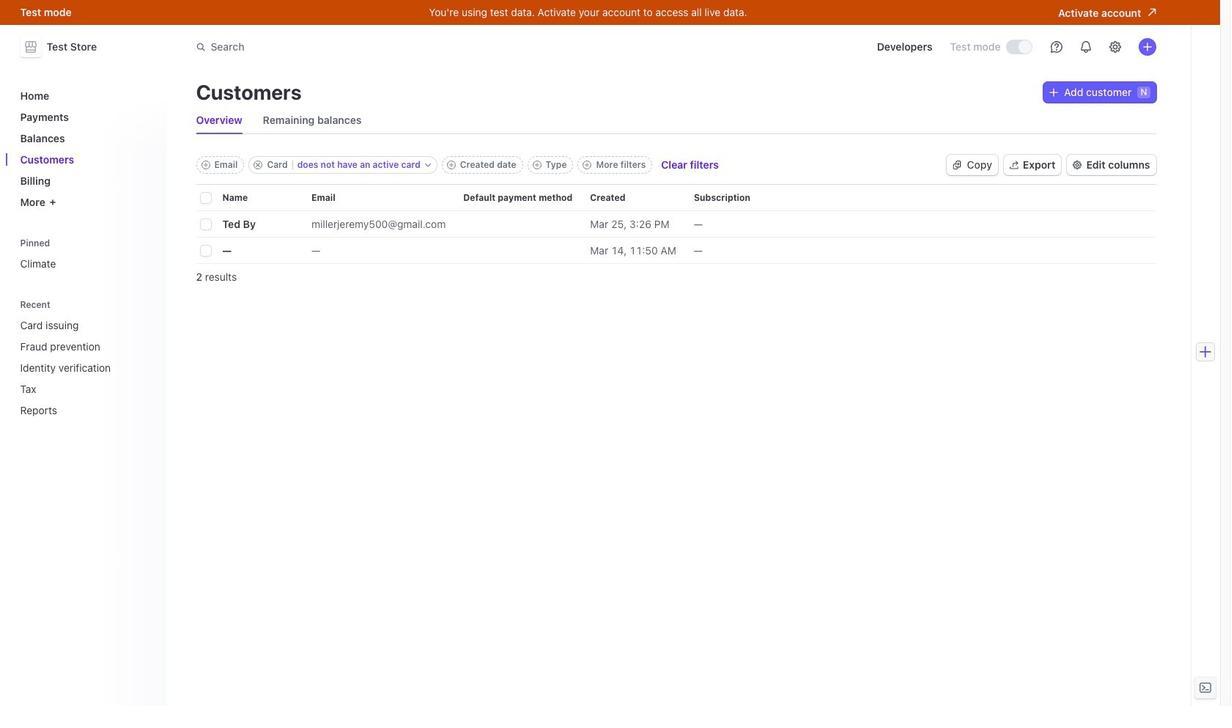 Task type: vqa. For each thing, say whether or not it's contained in the screenshot.
The Search text box
yes



Task type: describe. For each thing, give the bounding box(es) containing it.
help image
[[1051, 41, 1063, 53]]

clear history image
[[143, 300, 152, 309]]

edit card image
[[425, 162, 431, 168]]

pinned element
[[14, 233, 158, 276]]

Select item checkbox
[[201, 246, 211, 256]]

core navigation links element
[[14, 84, 158, 214]]

edit pins image
[[143, 239, 152, 247]]

svg image
[[1050, 88, 1059, 97]]

add email image
[[201, 161, 210, 169]]

Search text field
[[187, 33, 601, 60]]



Task type: locate. For each thing, give the bounding box(es) containing it.
tab list
[[196, 107, 1157, 134]]

notifications image
[[1080, 41, 1092, 53]]

recent element
[[14, 294, 158, 422], [14, 313, 158, 422]]

settings image
[[1110, 41, 1121, 53]]

toolbar
[[196, 156, 719, 174]]

1 recent element from the top
[[14, 294, 158, 422]]

None search field
[[187, 33, 601, 60]]

Select item checkbox
[[201, 219, 211, 230]]

add type image
[[533, 161, 541, 169]]

Test mode checkbox
[[1007, 40, 1032, 54]]

Select All checkbox
[[201, 193, 211, 203]]

remove card image
[[254, 161, 263, 169]]

2 recent element from the top
[[14, 313, 158, 422]]

add created date image
[[447, 161, 456, 169]]

svg image
[[953, 161, 962, 169]]

add more filters image
[[583, 161, 592, 169]]



